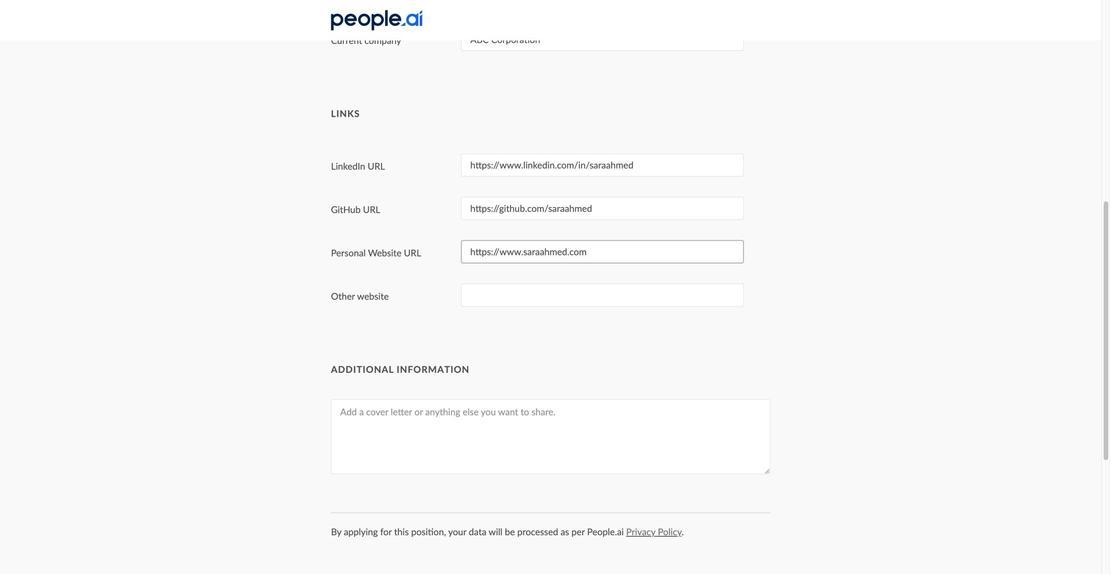 Task type: describe. For each thing, give the bounding box(es) containing it.
Add a cover letter or anything else you want to share. text field
[[331, 399, 771, 475]]



Task type: vqa. For each thing, say whether or not it's contained in the screenshot.
People.Ai Logo
yes



Task type: locate. For each thing, give the bounding box(es) containing it.
people.ai logo image
[[331, 10, 423, 30]]

None text field
[[461, 0, 744, 11], [461, 28, 744, 51], [461, 154, 744, 177], [461, 0, 744, 11], [461, 28, 744, 51], [461, 154, 744, 177]]

None text field
[[461, 197, 744, 220], [461, 240, 744, 264], [461, 284, 744, 307], [461, 197, 744, 220], [461, 240, 744, 264], [461, 284, 744, 307]]



